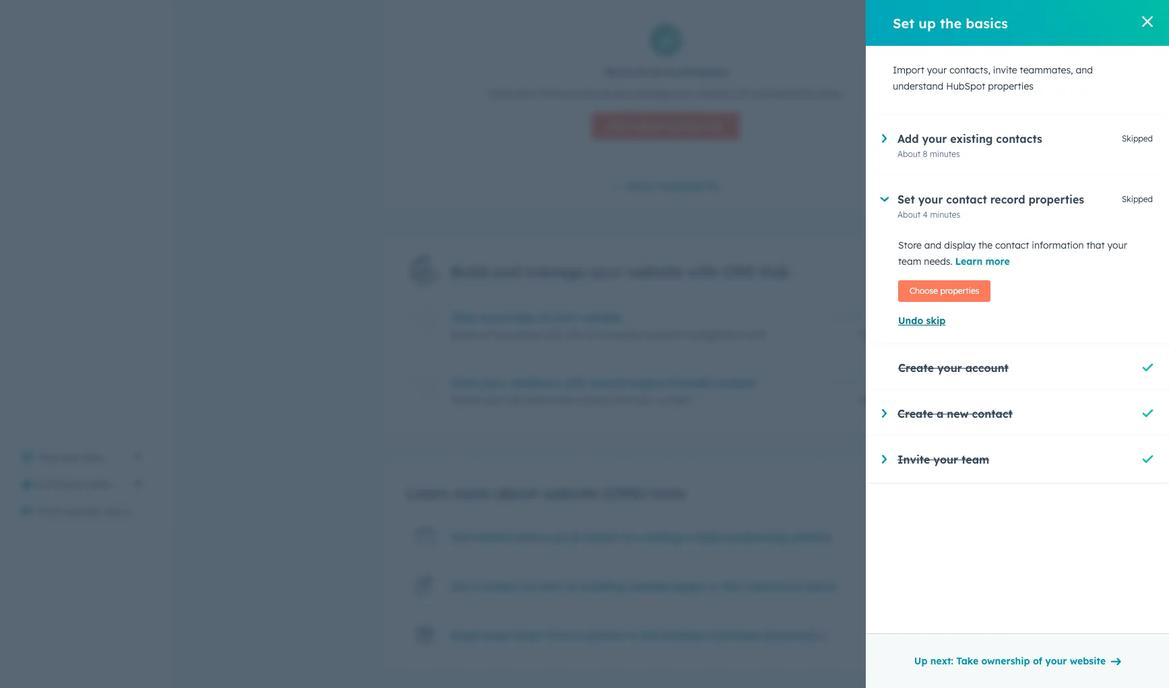 Task type: vqa. For each thing, say whether or not it's contained in the screenshot.
Pagination 'navigation'
no



Task type: describe. For each thing, give the bounding box(es) containing it.
0 horizontal spatial in
[[628, 629, 638, 642]]

partner
[[584, 629, 625, 642]]

your inside add your existing contacts about 8 minutes
[[923, 132, 947, 146]]

build inside take ownership of your website build and customize your site with powerful content management tools
[[451, 329, 473, 341]]

choose properties
[[910, 286, 980, 296]]

close image
[[1143, 16, 1154, 27]]

properties inside set your contact record properties about 4 minutes
[[1029, 193, 1085, 206]]

management
[[683, 329, 743, 341]]

existing
[[951, 132, 993, 146]]

0 horizontal spatial hubspot
[[662, 629, 709, 642]]

view
[[38, 452, 59, 464]]

intro
[[538, 580, 563, 593]]

you're
[[603, 66, 633, 78]]

next: website (cms) tools button
[[592, 113, 741, 140]]

get a hands-on intro to building website pages in this interactive demo link
[[451, 580, 837, 593]]

your inside import your contacts, invite teammates, and understand hubspot properties
[[928, 64, 947, 76]]

minutes inside add your existing contacts about 8 minutes
[[930, 149, 961, 159]]

contacts,
[[950, 64, 991, 76]]

need some help? find a partner in the hubspot solutions directory
[[451, 629, 816, 642]]

start
[[38, 506, 60, 518]]

content inside take ownership of your website build and customize your site with powerful content management tools
[[646, 329, 680, 341]]

minutes down 'undo'
[[895, 329, 926, 339]]

and inside take ownership of your website build and customize your site with powerful content management tools
[[476, 329, 493, 341]]

display
[[945, 239, 976, 251]]

pages
[[673, 580, 706, 593]]

1 vertical spatial manage
[[525, 262, 585, 281]]

add your existing contacts about 8 minutes
[[898, 132, 1043, 159]]

0 horizontal spatial tools
[[650, 484, 686, 503]]

grow your audience with search engine-friendly content button
[[451, 376, 816, 389]]

next:
[[608, 120, 632, 132]]

caret image for set
[[881, 197, 889, 202]]

set up the basics dialog
[[866, 0, 1170, 688]]

take ownership of your website build and customize your site with powerful content management tools
[[451, 311, 767, 341]]

1 vertical spatial team
[[962, 453, 990, 467]]

tools.
[[820, 88, 843, 100]]

publish
[[451, 394, 483, 406]]

properties inside the choose properties link
[[941, 286, 980, 296]]

skipped for add your existing contacts
[[1123, 133, 1154, 144]]

a right find
[[574, 629, 581, 642]]

about 26 minutes
[[859, 394, 926, 404]]

up
[[919, 14, 936, 31]]

(1)
[[708, 180, 720, 192]]

tools inside take ownership of your website build and customize your site with powerful content management tools
[[745, 329, 767, 341]]

link opens in a new window image inside need some help? find a partner in the hubspot solutions directory link
[[819, 629, 828, 646]]

0 vertical spatial in
[[709, 580, 719, 593]]

invite inside set up the basics dialog
[[898, 453, 931, 467]]

1 vertical spatial on
[[622, 530, 635, 544]]

customize
[[496, 329, 540, 341]]

continue
[[535, 88, 575, 100]]

26
[[884, 394, 893, 404]]

caret image for invite
[[883, 455, 887, 464]]

this
[[723, 580, 742, 593]]

minutes right 26
[[895, 394, 926, 404]]

get for get a hands-on intro to building website pages in this interactive demo
[[451, 580, 470, 593]]

set up the basics
[[893, 14, 1009, 31]]

contacts
[[997, 132, 1043, 146]]

interactive
[[745, 580, 803, 593]]

site inside grow your audience with search engine-friendly content publish your site and attract visitors with your content
[[508, 394, 524, 406]]

hubspot inside import your contacts, invite teammates, and understand hubspot properties
[[947, 80, 986, 92]]

about inside set your contact record properties about 4 minutes
[[898, 210, 921, 220]]

great
[[489, 88, 514, 100]]

your inside store and display the contact information that your team needs.
[[1108, 239, 1128, 251]]

0 vertical spatial (cms)
[[790, 88, 817, 100]]

a left high-
[[687, 530, 694, 544]]

choose
[[910, 286, 939, 296]]

learn for learn more about website (cms) tools
[[407, 484, 449, 503]]

up next: take ownership of your website button
[[906, 648, 1130, 675]]

1 horizontal spatial manage
[[634, 88, 671, 100]]

search
[[590, 376, 625, 389]]

invite your team button
[[13, 471, 151, 498]]

2 vertical spatial content
[[657, 394, 691, 406]]

about inside add your existing contacts about 8 minutes
[[898, 149, 921, 159]]

start overview demo link
[[13, 498, 151, 525]]

completed
[[655, 180, 705, 192]]

and down you're
[[614, 88, 631, 100]]

building
[[581, 580, 625, 593]]

link opens in a new window image inside view your plan link
[[133, 450, 143, 466]]

need
[[451, 629, 479, 642]]

1 horizontal spatial demo
[[807, 580, 837, 593]]

new
[[947, 407, 969, 421]]

add
[[898, 132, 919, 146]]

on for basics
[[667, 66, 679, 78]]

engine-
[[629, 376, 670, 389]]

0% for take ownership of your website
[[914, 311, 926, 321]]

undo
[[899, 315, 924, 327]]

store
[[899, 239, 922, 251]]

set
[[650, 66, 664, 78]]

25
[[884, 329, 893, 339]]

0 horizontal spatial basics
[[699, 66, 729, 78]]

with inside take ownership of your website build and customize your site with powerful content management tools
[[584, 329, 603, 341]]

powerful
[[605, 329, 644, 341]]

get for get started with a quick lesson on creating a high-performing website
[[451, 530, 470, 544]]

lesson
[[585, 530, 619, 544]]

information
[[1032, 239, 1085, 251]]

caret image for add
[[883, 134, 887, 143]]

more for learn more
[[986, 256, 1010, 268]]

learn more button
[[956, 254, 1010, 270]]

plan
[[84, 452, 103, 464]]

import
[[893, 64, 925, 76]]

1 vertical spatial content
[[715, 376, 756, 389]]

invite your team inside button
[[38, 479, 112, 491]]

job!
[[517, 88, 533, 100]]

hub
[[760, 262, 790, 281]]

team inside store and display the contact information that your team needs.
[[899, 256, 922, 268]]

quick
[[552, 530, 582, 544]]

a inside dialog
[[937, 407, 944, 421]]

website inside take ownership of your website build and customize your site with powerful content management tools
[[581, 311, 622, 324]]

all
[[635, 66, 647, 78]]

demo inside start overview demo link
[[105, 506, 131, 518]]

that
[[1087, 239, 1105, 251]]

properties inside import your contacts, invite teammates, and understand hubspot properties
[[989, 80, 1034, 92]]

of inside button
[[1033, 655, 1043, 667]]

the right partner
[[642, 629, 659, 642]]

show completed (1)
[[627, 180, 720, 192]]

team inside invite your team button
[[89, 479, 112, 491]]

invite inside button
[[38, 479, 64, 491]]

site inside take ownership of your website build and customize your site with powerful content management tools
[[566, 329, 581, 341]]

skipped for set your contact record properties
[[1123, 194, 1154, 204]]

learn more
[[956, 256, 1010, 268]]

get started with a quick lesson on creating a high-performing website
[[451, 530, 831, 544]]

some
[[483, 629, 511, 642]]

invite your team button
[[883, 453, 990, 467]]

undo skip
[[899, 315, 946, 327]]

take inside take ownership of your website build and customize your site with powerful content management tools
[[451, 311, 476, 324]]

store and display the contact information that your team needs.
[[899, 239, 1128, 268]]

next:
[[931, 655, 954, 667]]

2 vertical spatial (cms)
[[603, 484, 646, 503]]

choose properties link
[[899, 280, 991, 302]]

take inside button
[[957, 655, 979, 667]]



Task type: locate. For each thing, give the bounding box(es) containing it.
1 caret image from the top
[[883, 409, 887, 418]]

1 vertical spatial link opens in a new window image
[[819, 629, 828, 646]]

your
[[928, 64, 947, 76], [673, 88, 693, 100], [923, 132, 947, 146], [919, 193, 944, 206], [1108, 239, 1128, 251], [590, 262, 623, 281], [553, 311, 578, 324], [543, 329, 563, 341], [938, 361, 963, 375], [483, 376, 508, 389], [485, 394, 505, 406], [635, 394, 655, 406], [62, 452, 82, 464], [934, 453, 959, 467], [66, 479, 86, 491], [1046, 655, 1068, 667]]

minutes right '8'
[[930, 149, 961, 159]]

invite your team down create a new contact dropdown button
[[898, 453, 990, 467]]

ownership up customize
[[480, 311, 535, 324]]

1 vertical spatial tools
[[745, 329, 767, 341]]

on right set
[[667, 66, 679, 78]]

0 vertical spatial caret image
[[883, 134, 887, 143]]

contact right new at the right of page
[[973, 407, 1013, 421]]

and left customize
[[476, 329, 493, 341]]

of
[[539, 311, 549, 324], [1033, 655, 1043, 667]]

2 horizontal spatial team
[[962, 453, 990, 467]]

next: website (cms) tools
[[608, 120, 724, 132]]

1 vertical spatial 0%
[[914, 377, 926, 387]]

performing
[[726, 530, 787, 544]]

create up about 26 minutes
[[899, 361, 935, 375]]

properties right choose
[[941, 286, 980, 296]]

need some help? find a partner in the hubspot solutions directory link
[[451, 629, 830, 646]]

1 horizontal spatial team
[[899, 256, 922, 268]]

and up customize
[[492, 262, 521, 281]]

with
[[732, 88, 751, 100], [688, 262, 719, 281], [584, 329, 603, 341], [563, 376, 586, 389], [613, 394, 632, 406], [516, 530, 539, 544]]

0 vertical spatial 0%
[[914, 311, 926, 321]]

1 horizontal spatial take
[[957, 655, 979, 667]]

in left this
[[709, 580, 719, 593]]

a left quick
[[542, 530, 549, 544]]

content down 'friendly'
[[657, 394, 691, 406]]

(cms) inside button
[[673, 120, 700, 132]]

team down new at the right of page
[[962, 453, 990, 467]]

0 horizontal spatial ownership
[[480, 311, 535, 324]]

and up needs. on the top right of page
[[925, 239, 942, 251]]

0 vertical spatial hubspot
[[947, 80, 986, 92]]

up next: take ownership of your website
[[915, 655, 1106, 667]]

0 horizontal spatial more
[[453, 484, 491, 503]]

properties
[[989, 80, 1034, 92], [1029, 193, 1085, 206], [941, 286, 980, 296]]

0 horizontal spatial manage
[[525, 262, 585, 281]]

more for learn more about website (cms) tools
[[453, 484, 491, 503]]

basics inside dialog
[[966, 14, 1009, 31]]

a left new at the right of page
[[937, 407, 944, 421]]

1 horizontal spatial in
[[709, 580, 719, 593]]

team down plan
[[89, 479, 112, 491]]

ownership inside take ownership of your website build and customize your site with powerful content management tools
[[480, 311, 535, 324]]

1 vertical spatial create
[[898, 407, 934, 421]]

hands-
[[484, 580, 521, 593]]

a
[[937, 407, 944, 421], [542, 530, 549, 544], [687, 530, 694, 544], [473, 580, 480, 593], [574, 629, 581, 642]]

0 vertical spatial to
[[578, 88, 587, 100]]

content down take ownership of your website button
[[646, 329, 680, 341]]

1 build from the top
[[451, 262, 488, 281]]

tools
[[702, 120, 724, 132], [745, 329, 767, 341], [650, 484, 686, 503]]

website
[[635, 120, 670, 132]]

(cms) left tools.
[[790, 88, 817, 100]]

invite up start
[[38, 479, 64, 491]]

understand
[[893, 80, 944, 92]]

0 horizontal spatial take
[[451, 311, 476, 324]]

more down set your contact record properties about 4 minutes
[[986, 256, 1010, 268]]

1 vertical spatial caret image
[[881, 197, 889, 202]]

caret image for create
[[883, 409, 887, 418]]

0 horizontal spatial team
[[89, 479, 112, 491]]

caret image inside invite your team dropdown button
[[883, 455, 887, 464]]

0 horizontal spatial on
[[521, 580, 535, 593]]

contact up learn more
[[996, 239, 1030, 251]]

0 vertical spatial invite your team
[[898, 453, 990, 467]]

contact inside set your contact record properties about 4 minutes
[[947, 193, 988, 206]]

0 vertical spatial content
[[646, 329, 680, 341]]

and down audience
[[526, 394, 543, 406]]

1 horizontal spatial link opens in a new window image
[[819, 632, 828, 642]]

the right up
[[941, 14, 962, 31]]

attract
[[546, 394, 576, 406]]

0 vertical spatial link opens in a new window image
[[133, 452, 143, 463]]

0% for grow your audience with search engine-friendly content
[[914, 377, 926, 387]]

about left 4
[[898, 210, 921, 220]]

1 vertical spatial properties
[[1029, 193, 1085, 206]]

properties down invite at right
[[989, 80, 1034, 92]]

set inside set your contact record properties about 4 minutes
[[898, 193, 915, 206]]

record
[[991, 193, 1026, 206]]

0 horizontal spatial invite your team
[[38, 479, 112, 491]]

0 vertical spatial invite
[[898, 453, 931, 467]]

1 vertical spatial to
[[567, 580, 578, 593]]

hubspot
[[947, 80, 986, 92], [662, 629, 709, 642]]

the up learn more
[[979, 239, 993, 251]]

(cms)
[[790, 88, 817, 100], [673, 120, 700, 132], [603, 484, 646, 503]]

0%
[[914, 311, 926, 321], [914, 377, 926, 387]]

more left the about
[[453, 484, 491, 503]]

visitors
[[579, 394, 611, 406]]

more
[[986, 256, 1010, 268], [453, 484, 491, 503]]

audience
[[511, 376, 560, 389]]

0 vertical spatial get
[[451, 530, 470, 544]]

learn for learn more
[[956, 256, 983, 268]]

directory
[[766, 629, 816, 642]]

0 vertical spatial caret image
[[883, 409, 887, 418]]

great job! continue to build and manage your website with website (cms) tools.
[[489, 88, 843, 100]]

view your plan link
[[13, 444, 151, 471]]

0 vertical spatial basics
[[966, 14, 1009, 31]]

and
[[1076, 64, 1094, 76], [614, 88, 631, 100], [925, 239, 942, 251], [492, 262, 521, 281], [476, 329, 493, 341], [526, 394, 543, 406]]

up
[[915, 655, 928, 667]]

demo right the interactive
[[807, 580, 837, 593]]

0 vertical spatial link opens in a new window image
[[133, 450, 143, 466]]

2 caret image from the top
[[883, 455, 887, 464]]

import your contacts, invite teammates, and understand hubspot properties
[[893, 64, 1094, 92]]

2 skipped from the top
[[1123, 194, 1154, 204]]

link opens in a new window image right directory
[[819, 629, 828, 646]]

learn more about website (cms) tools
[[407, 484, 686, 503]]

a left "hands-"
[[473, 580, 480, 593]]

skip
[[927, 315, 946, 327]]

0 vertical spatial skipped
[[1123, 133, 1154, 144]]

caret image
[[883, 134, 887, 143], [881, 197, 889, 202]]

link opens in a new window image inside view your plan link
[[133, 452, 143, 463]]

1 horizontal spatial on
[[622, 530, 635, 544]]

0% up about 26 minutes
[[914, 377, 926, 387]]

0 horizontal spatial link opens in a new window image
[[133, 450, 143, 466]]

show completed (1) button
[[612, 178, 720, 195]]

demo right the overview
[[105, 506, 131, 518]]

website inside button
[[1070, 655, 1106, 667]]

0 vertical spatial site
[[566, 329, 581, 341]]

in
[[709, 580, 719, 593], [628, 629, 638, 642]]

take right "next:" at the bottom
[[957, 655, 979, 667]]

1 vertical spatial get
[[451, 580, 470, 593]]

2 horizontal spatial on
[[667, 66, 679, 78]]

set left up
[[893, 14, 915, 31]]

tools down great job! continue to build and manage your website with website (cms) tools.
[[702, 120, 724, 132]]

overview
[[63, 506, 102, 518]]

about left 26
[[859, 394, 882, 404]]

2 vertical spatial team
[[89, 479, 112, 491]]

contact inside store and display the contact information that your team needs.
[[996, 239, 1030, 251]]

link opens in a new window image inside need some help? find a partner in the hubspot solutions directory link
[[819, 632, 828, 642]]

1 vertical spatial ownership
[[982, 655, 1031, 667]]

about 25 minutes
[[859, 329, 926, 339]]

on right lesson
[[622, 530, 635, 544]]

grow
[[451, 376, 479, 389]]

learn inside button
[[956, 256, 983, 268]]

1 0% from the top
[[914, 311, 926, 321]]

1 horizontal spatial invite your team
[[898, 453, 990, 467]]

about left 25
[[859, 329, 882, 339]]

0 vertical spatial create
[[899, 361, 935, 375]]

properties up information
[[1029, 193, 1085, 206]]

minutes right 4
[[931, 210, 961, 220]]

0 vertical spatial more
[[986, 256, 1010, 268]]

link opens in a new window image
[[133, 450, 143, 466], [819, 632, 828, 642]]

site down audience
[[508, 394, 524, 406]]

create for create a new contact
[[898, 407, 934, 421]]

invite your team down the view your plan
[[38, 479, 112, 491]]

content right 'friendly'
[[715, 376, 756, 389]]

1 vertical spatial (cms)
[[673, 120, 700, 132]]

cms
[[723, 262, 756, 281]]

minutes
[[930, 149, 961, 159], [931, 210, 961, 220], [895, 329, 926, 339], [895, 394, 926, 404]]

create a new contact
[[898, 407, 1013, 421]]

set up store
[[898, 193, 915, 206]]

manage
[[634, 88, 671, 100], [525, 262, 585, 281]]

contact
[[947, 193, 988, 206], [996, 239, 1030, 251], [973, 407, 1013, 421]]

0 horizontal spatial invite
[[38, 479, 64, 491]]

and inside store and display the contact information that your team needs.
[[925, 239, 942, 251]]

0 horizontal spatial link opens in a new window image
[[133, 452, 143, 463]]

get left the "started"
[[451, 530, 470, 544]]

hubspot down pages
[[662, 629, 709, 642]]

1 vertical spatial site
[[508, 394, 524, 406]]

0 horizontal spatial site
[[508, 394, 524, 406]]

show
[[627, 180, 652, 192]]

1 get from the top
[[451, 530, 470, 544]]

more inside button
[[986, 256, 1010, 268]]

your inside set your contact record properties about 4 minutes
[[919, 193, 944, 206]]

link opens in a new window image right plan
[[133, 452, 143, 463]]

(cms) up 'get started with a quick lesson on creating a high-performing website'
[[603, 484, 646, 503]]

1 horizontal spatial tools
[[702, 120, 724, 132]]

2 get from the top
[[451, 580, 470, 593]]

2 0% from the top
[[914, 377, 926, 387]]

get started with a quick lesson on creating a high-performing website link
[[451, 530, 831, 544]]

started
[[473, 530, 512, 544]]

build
[[590, 88, 611, 100]]

0 vertical spatial team
[[899, 256, 922, 268]]

about down add
[[898, 149, 921, 159]]

create your account
[[899, 361, 1009, 375]]

build and manage your website with cms hub
[[451, 262, 790, 281]]

caret image inside create a new contact dropdown button
[[883, 409, 887, 418]]

0 vertical spatial manage
[[634, 88, 671, 100]]

2 vertical spatial on
[[521, 580, 535, 593]]

link opens in a new window image right directory
[[819, 632, 828, 642]]

2 vertical spatial contact
[[973, 407, 1013, 421]]

find
[[547, 629, 570, 642]]

and inside grow your audience with search engine-friendly content publish your site and attract visitors with your content
[[526, 394, 543, 406]]

ownership
[[480, 311, 535, 324], [982, 655, 1031, 667]]

caret image
[[883, 409, 887, 418], [883, 455, 887, 464]]

to left build
[[578, 88, 587, 100]]

1 vertical spatial take
[[957, 655, 979, 667]]

2 vertical spatial tools
[[650, 484, 686, 503]]

undo skip button
[[899, 313, 1137, 329]]

0 horizontal spatial of
[[539, 311, 549, 324]]

0 vertical spatial properties
[[989, 80, 1034, 92]]

to right intro
[[567, 580, 578, 593]]

ownership right "next:" at the bottom
[[982, 655, 1031, 667]]

grow your audience with search engine-friendly content publish your site and attract visitors with your content
[[451, 376, 756, 406]]

0 vertical spatial set
[[893, 14, 915, 31]]

and inside import your contacts, invite teammates, and understand hubspot properties
[[1076, 64, 1094, 76]]

1 horizontal spatial of
[[1033, 655, 1043, 667]]

take up grow
[[451, 311, 476, 324]]

set for set your contact record properties about 4 minutes
[[898, 193, 915, 206]]

1 horizontal spatial hubspot
[[947, 80, 986, 92]]

0 vertical spatial on
[[667, 66, 679, 78]]

0 vertical spatial demo
[[105, 506, 131, 518]]

2 vertical spatial properties
[[941, 286, 980, 296]]

1 vertical spatial set
[[898, 193, 915, 206]]

tools inside button
[[702, 120, 724, 132]]

2 horizontal spatial tools
[[745, 329, 767, 341]]

content
[[646, 329, 680, 341], [715, 376, 756, 389], [657, 394, 691, 406]]

1 vertical spatial build
[[451, 329, 473, 341]]

get left "hands-"
[[451, 580, 470, 593]]

set your contact record properties about 4 minutes
[[898, 193, 1085, 220]]

and right teammates,
[[1076, 64, 1094, 76]]

0 vertical spatial build
[[451, 262, 488, 281]]

ownership inside button
[[982, 655, 1031, 667]]

basics up contacts,
[[966, 14, 1009, 31]]

1 skipped from the top
[[1123, 133, 1154, 144]]

0 vertical spatial contact
[[947, 193, 988, 206]]

1 horizontal spatial (cms)
[[673, 120, 700, 132]]

about
[[495, 484, 538, 503]]

link opens in a new window image
[[133, 452, 143, 463], [819, 629, 828, 646]]

1 vertical spatial of
[[1033, 655, 1043, 667]]

you're all set on the basics
[[603, 66, 729, 78]]

basics up great job! continue to build and manage your website with website (cms) tools.
[[699, 66, 729, 78]]

website
[[696, 88, 730, 100], [754, 88, 788, 100], [627, 262, 683, 281], [581, 311, 622, 324], [543, 484, 599, 503], [790, 530, 831, 544], [629, 580, 670, 593], [1070, 655, 1106, 667]]

2 horizontal spatial (cms)
[[790, 88, 817, 100]]

8
[[923, 149, 928, 159]]

the up great job! continue to build and manage your website with website (cms) tools.
[[681, 66, 697, 78]]

solutions
[[713, 629, 762, 642]]

invite down create a new contact dropdown button
[[898, 453, 931, 467]]

contact left record
[[947, 193, 988, 206]]

set for set up the basics
[[893, 14, 915, 31]]

create down about 26 minutes
[[898, 407, 934, 421]]

0 horizontal spatial demo
[[105, 506, 131, 518]]

0 vertical spatial of
[[539, 311, 549, 324]]

0% left skip
[[914, 311, 926, 321]]

1 horizontal spatial learn
[[956, 256, 983, 268]]

link opens in a new window image right plan
[[133, 450, 143, 466]]

invite your team inside set up the basics dialog
[[898, 453, 990, 467]]

team down store
[[899, 256, 922, 268]]

4
[[923, 210, 928, 220]]

site left powerful
[[566, 329, 581, 341]]

hubspot down contacts,
[[947, 80, 986, 92]]

1 vertical spatial skipped
[[1123, 194, 1154, 204]]

0 horizontal spatial learn
[[407, 484, 449, 503]]

2 build from the top
[[451, 329, 473, 341]]

site
[[566, 329, 581, 341], [508, 394, 524, 406]]

in right partner
[[628, 629, 638, 642]]

1 horizontal spatial more
[[986, 256, 1010, 268]]

create for create your account
[[899, 361, 935, 375]]

view your plan
[[38, 452, 103, 464]]

minutes inside set your contact record properties about 4 minutes
[[931, 210, 961, 220]]

of inside take ownership of your website build and customize your site with powerful content management tools
[[539, 311, 549, 324]]

1 vertical spatial caret image
[[883, 455, 887, 464]]

high-
[[697, 530, 726, 544]]

get a hands-on intro to building website pages in this interactive demo
[[451, 580, 837, 593]]

0 vertical spatial learn
[[956, 256, 983, 268]]

teammates,
[[1020, 64, 1074, 76]]

tools right management at the top right
[[745, 329, 767, 341]]

1 vertical spatial basics
[[699, 66, 729, 78]]

on for to
[[521, 580, 535, 593]]

1 horizontal spatial invite
[[898, 453, 931, 467]]

1 vertical spatial invite
[[38, 479, 64, 491]]

on left intro
[[521, 580, 535, 593]]

the inside store and display the contact information that your team needs.
[[979, 239, 993, 251]]

tools up creating
[[650, 484, 686, 503]]

1 vertical spatial more
[[453, 484, 491, 503]]

(cms) right website
[[673, 120, 700, 132]]

1 horizontal spatial link opens in a new window image
[[819, 629, 828, 646]]

help?
[[515, 629, 543, 642]]

create a new contact button
[[883, 407, 1013, 421]]

1 vertical spatial hubspot
[[662, 629, 709, 642]]

1 vertical spatial contact
[[996, 239, 1030, 251]]

1 horizontal spatial basics
[[966, 14, 1009, 31]]

1 vertical spatial learn
[[407, 484, 449, 503]]

0 vertical spatial take
[[451, 311, 476, 324]]

1 vertical spatial invite your team
[[38, 479, 112, 491]]

0 vertical spatial ownership
[[480, 311, 535, 324]]



